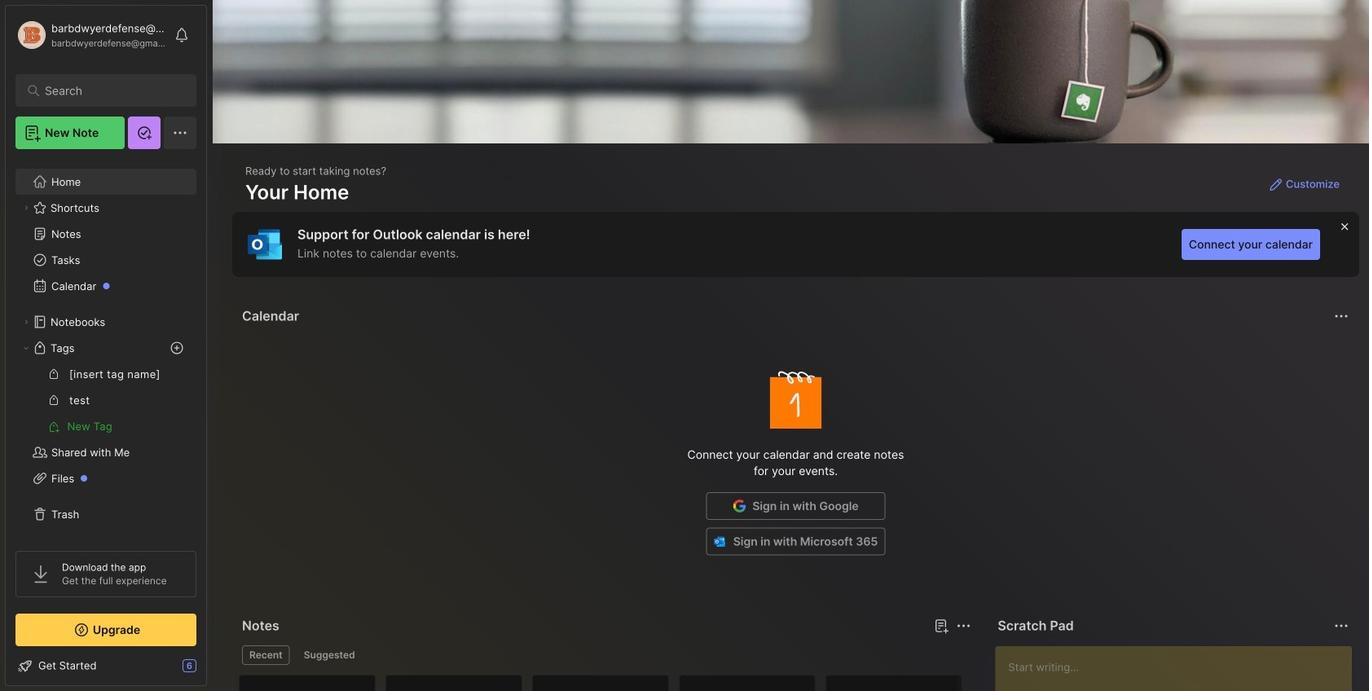 Task type: vqa. For each thing, say whether or not it's contained in the screenshot.
bottom more actions field
yes



Task type: describe. For each thing, give the bounding box(es) containing it.
tree inside main element
[[6, 159, 206, 537]]

Account field
[[15, 19, 166, 51]]

group inside tree
[[15, 361, 196, 439]]

Start writing… text field
[[1009, 646, 1351, 691]]

2 tab from the left
[[296, 646, 362, 665]]

expand tags image
[[21, 343, 31, 353]]

none search field inside main element
[[45, 81, 175, 100]]

1 horizontal spatial more actions field
[[1330, 305, 1353, 328]]

expand notebooks image
[[21, 317, 31, 327]]



Task type: locate. For each thing, give the bounding box(es) containing it.
more actions image
[[954, 616, 974, 636]]

None search field
[[45, 81, 175, 100]]

Help and Learning task checklist field
[[6, 653, 206, 679]]

tab list
[[242, 646, 969, 665]]

0 vertical spatial more actions field
[[1330, 305, 1353, 328]]

click to collapse image
[[206, 661, 218, 681]]

1 tab from the left
[[242, 646, 290, 665]]

group
[[15, 361, 196, 439]]

tab
[[242, 646, 290, 665], [296, 646, 362, 665]]

tree
[[6, 159, 206, 537]]

0 horizontal spatial more actions field
[[952, 615, 975, 637]]

Search text field
[[45, 83, 175, 99]]

1 vertical spatial more actions field
[[952, 615, 975, 637]]

1 horizontal spatial tab
[[296, 646, 362, 665]]

0 horizontal spatial tab
[[242, 646, 290, 665]]

row group
[[239, 675, 972, 691]]

More actions field
[[1330, 305, 1353, 328], [952, 615, 975, 637]]

main element
[[0, 0, 212, 691]]



